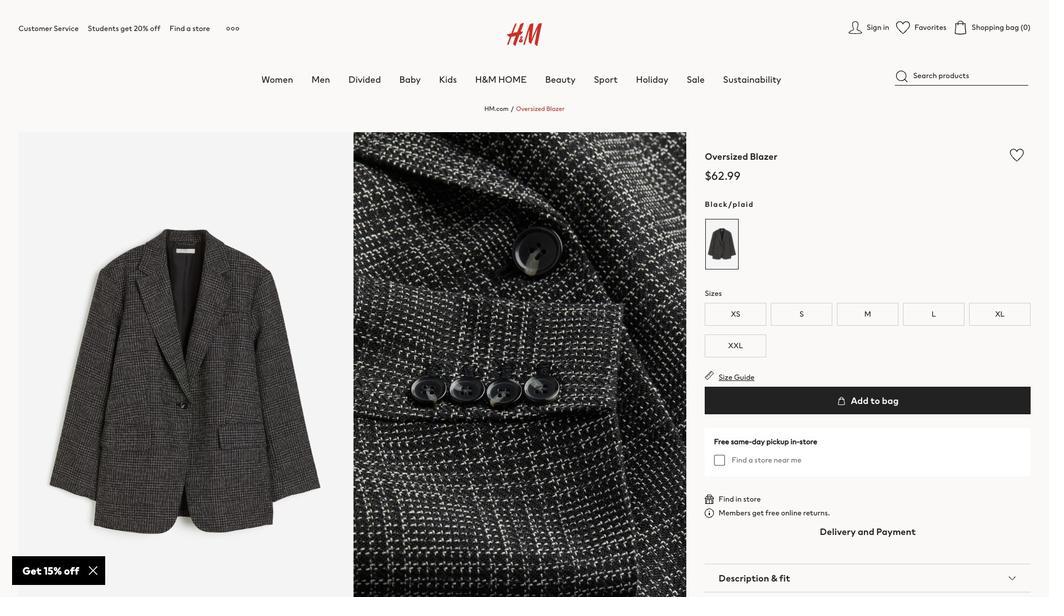 Task type: describe. For each thing, give the bounding box(es) containing it.
description & fit
[[719, 572, 791, 586]]

a for find a store near me
[[749, 455, 753, 466]]

get for students
[[121, 23, 132, 34]]

h&m image
[[507, 23, 542, 46]]

h&m
[[476, 72, 497, 86]]

oversized inside oversized blazer $62.99
[[705, 150, 749, 163]]

size guide
[[719, 372, 755, 383]]

hm.com
[[485, 104, 509, 113]]

oversized blazer $62.99
[[705, 150, 778, 184]]

free
[[715, 437, 730, 447]]

bag inside header.primary.navigation element
[[1006, 22, 1020, 33]]

to
[[871, 394, 881, 408]]

sale link
[[687, 72, 705, 86]]

members get free online returns.
[[719, 508, 830, 519]]

students
[[88, 23, 119, 34]]

bag inside "button"
[[883, 394, 899, 408]]

hm.com / oversized blazer
[[485, 104, 565, 113]]

hm.com link
[[485, 104, 509, 113]]

find for find a store
[[170, 23, 185, 34]]

and
[[858, 525, 875, 539]]

find a store near me
[[732, 455, 802, 466]]

fit
[[780, 572, 791, 586]]

sustainability
[[724, 72, 782, 86]]

$62.99
[[705, 167, 741, 184]]

free same-day pickup in-store
[[715, 437, 818, 447]]

m
[[865, 309, 872, 320]]

header.primary.navigation element
[[18, 9, 1050, 86]]

sale
[[687, 72, 705, 86]]

xl
[[996, 309, 1005, 320]]

free
[[766, 508, 780, 519]]

find a store link
[[170, 23, 210, 34]]

xxl
[[729, 340, 744, 351]]

shopping bag (0)
[[972, 22, 1031, 33]]

store up me
[[800, 437, 818, 447]]

(0)
[[1021, 22, 1031, 33]]

delivery
[[820, 525, 856, 539]]

$62.99 main content
[[0, 95, 1050, 598]]

baby
[[400, 72, 421, 86]]

shopping
[[972, 22, 1005, 33]]

beauty link
[[545, 72, 576, 86]]

baby link
[[400, 72, 421, 86]]

men
[[312, 72, 330, 86]]

find a store
[[170, 23, 210, 34]]

black/plaid image
[[705, 219, 740, 270]]

xs
[[731, 309, 741, 320]]

shopping bag (0) link
[[954, 21, 1031, 35]]

black/plaid
[[705, 199, 754, 210]]

store for find a store near me
[[755, 455, 773, 466]]

members
[[719, 508, 751, 519]]

home
[[499, 72, 527, 86]]

men link
[[312, 72, 330, 86]]

me
[[792, 455, 802, 466]]

0 horizontal spatial blazer
[[547, 104, 565, 113]]

sign in
[[867, 22, 890, 33]]

sign in button
[[849, 21, 890, 35]]

in for find
[[736, 494, 742, 505]]

add to bag button
[[705, 387, 1031, 415]]

service
[[54, 23, 79, 34]]

divided link
[[349, 72, 381, 86]]

divided
[[349, 72, 381, 86]]

/
[[511, 104, 514, 113]]

in-
[[791, 437, 800, 447]]

add
[[851, 394, 869, 408]]

20%
[[134, 23, 149, 34]]



Task type: vqa. For each thing, say whether or not it's contained in the screenshot.
and
yes



Task type: locate. For each thing, give the bounding box(es) containing it.
students get 20% off link
[[88, 23, 160, 34]]

a for find a store
[[187, 23, 191, 34]]

get for members
[[753, 508, 764, 519]]

h&m home
[[476, 72, 527, 86]]

guide
[[734, 372, 755, 383]]

0 horizontal spatial oversized
[[516, 104, 545, 113]]

add to bag
[[849, 394, 899, 408]]

0 horizontal spatial get
[[121, 23, 132, 34]]

bag left (0)
[[1006, 22, 1020, 33]]

get inside header.primary.navigation element
[[121, 23, 132, 34]]

get inside $62.99 main content
[[753, 508, 764, 519]]

in for sign
[[884, 22, 890, 33]]

find in store
[[719, 494, 761, 505]]

0 vertical spatial oversized
[[516, 104, 545, 113]]

Search products search field
[[895, 67, 1029, 86]]

kids link
[[439, 72, 457, 86]]

get left the free on the bottom right
[[753, 508, 764, 519]]

beauty
[[545, 72, 576, 86]]

payment
[[877, 525, 916, 539]]

same-
[[731, 437, 752, 447]]

1 vertical spatial oversized
[[705, 150, 749, 163]]

store for find in store
[[744, 494, 761, 505]]

1 vertical spatial get
[[753, 508, 764, 519]]

1 horizontal spatial in
[[884, 22, 890, 33]]

sport link
[[594, 72, 618, 86]]

s
[[800, 309, 804, 320]]

1 horizontal spatial oversized
[[705, 150, 749, 163]]

None radio
[[705, 219, 740, 270]]

holiday link
[[637, 72, 669, 86]]

store left near
[[755, 455, 773, 466]]

find down the "same-"
[[732, 455, 747, 466]]

oversized blazer - black/plaid - ladies | h&m us image
[[18, 132, 352, 598]]

oversized blazer - black/plaid - ladies | h&m us 2 image
[[354, 132, 687, 598]]

store
[[193, 23, 210, 34], [800, 437, 818, 447], [755, 455, 773, 466], [744, 494, 761, 505]]

store inside header.primary.navigation element
[[193, 23, 210, 34]]

get left 20%
[[121, 23, 132, 34]]

oversized blazer link
[[516, 104, 565, 113]]

find
[[170, 23, 185, 34], [732, 455, 747, 466], [719, 494, 734, 505]]

customer
[[18, 23, 52, 34]]

holiday
[[637, 72, 669, 86]]

1 horizontal spatial blazer
[[750, 150, 778, 163]]

in
[[884, 22, 890, 33], [736, 494, 742, 505]]

sign
[[867, 22, 882, 33]]

2 vertical spatial find
[[719, 494, 734, 505]]

description & fit button
[[705, 565, 1031, 592]]

bag right to
[[883, 394, 899, 408]]

store up members
[[744, 494, 761, 505]]

sizes
[[705, 288, 722, 299]]

a
[[187, 23, 191, 34], [749, 455, 753, 466]]

favorites link
[[897, 21, 947, 35]]

1 vertical spatial a
[[749, 455, 753, 466]]

favorites
[[915, 22, 947, 33]]

bag
[[1006, 22, 1020, 33], [883, 394, 899, 408]]

find in store button
[[705, 494, 761, 505]]

customer service link
[[18, 23, 79, 34]]

0 horizontal spatial in
[[736, 494, 742, 505]]

0 vertical spatial in
[[884, 22, 890, 33]]

in up members
[[736, 494, 742, 505]]

1 vertical spatial bag
[[883, 394, 899, 408]]

oversized up $62.99 on the right top of the page
[[705, 150, 749, 163]]

1 horizontal spatial bag
[[1006, 22, 1020, 33]]

1 vertical spatial blazer
[[750, 150, 778, 163]]

none radio inside $62.99 main content
[[705, 219, 740, 270]]

off
[[150, 23, 160, 34]]

sport
[[594, 72, 618, 86]]

size
[[719, 372, 733, 383]]

online
[[781, 508, 802, 519]]

a down day
[[749, 455, 753, 466]]

near
[[774, 455, 790, 466]]

find inside header.primary.navigation element
[[170, 23, 185, 34]]

delivery and payment button
[[705, 518, 1031, 546]]

women link
[[262, 72, 293, 86]]

find for find in store
[[719, 494, 734, 505]]

&
[[772, 572, 778, 586]]

l
[[932, 309, 937, 320]]

0 vertical spatial bag
[[1006, 22, 1020, 33]]

a inside $62.99 main content
[[749, 455, 753, 466]]

in inside 'button'
[[884, 22, 890, 33]]

sustainability link
[[724, 72, 782, 86]]

find right off
[[170, 23, 185, 34]]

pickup
[[767, 437, 789, 447]]

day
[[752, 437, 765, 447]]

students get 20% off
[[88, 23, 160, 34]]

blazer inside oversized blazer $62.99
[[750, 150, 778, 163]]

kids
[[439, 72, 457, 86]]

store right off
[[193, 23, 210, 34]]

women
[[262, 72, 293, 86]]

in inside $62.99 main content
[[736, 494, 742, 505]]

a right off
[[187, 23, 191, 34]]

size guide button
[[705, 371, 755, 383]]

0 vertical spatial find
[[170, 23, 185, 34]]

store for find a store
[[193, 23, 210, 34]]

find up members
[[719, 494, 734, 505]]

0 horizontal spatial a
[[187, 23, 191, 34]]

h&m home link
[[476, 72, 527, 86]]

0 vertical spatial a
[[187, 23, 191, 34]]

delivery and payment
[[820, 525, 916, 539]]

in right the sign
[[884, 22, 890, 33]]

1 vertical spatial find
[[732, 455, 747, 466]]

oversized
[[516, 104, 545, 113], [705, 150, 749, 163]]

get
[[121, 23, 132, 34], [753, 508, 764, 519]]

0 vertical spatial get
[[121, 23, 132, 34]]

customer service
[[18, 23, 79, 34]]

0 vertical spatial blazer
[[547, 104, 565, 113]]

0 horizontal spatial bag
[[883, 394, 899, 408]]

oversized right /
[[516, 104, 545, 113]]

description
[[719, 572, 770, 586]]

returns.
[[804, 508, 830, 519]]

1 horizontal spatial get
[[753, 508, 764, 519]]

blazer
[[547, 104, 565, 113], [750, 150, 778, 163]]

1 vertical spatial in
[[736, 494, 742, 505]]

find for find a store near me
[[732, 455, 747, 466]]

1 horizontal spatial a
[[749, 455, 753, 466]]



